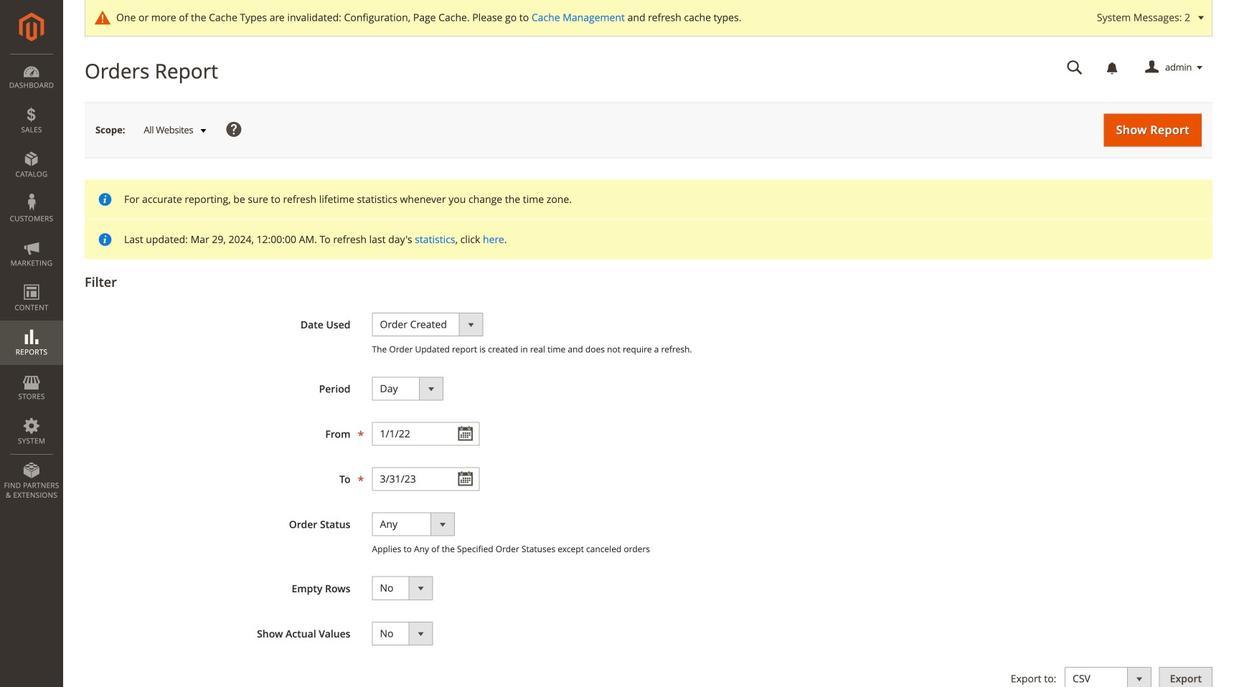 Task type: locate. For each thing, give the bounding box(es) containing it.
menu bar
[[0, 54, 63, 507]]

None text field
[[1057, 55, 1093, 80], [372, 467, 480, 491], [1057, 55, 1093, 80], [372, 467, 480, 491]]

None text field
[[372, 422, 480, 446]]

magento admin panel image
[[19, 12, 44, 42]]



Task type: vqa. For each thing, say whether or not it's contained in the screenshot.
Magento Admin Panel icon
yes



